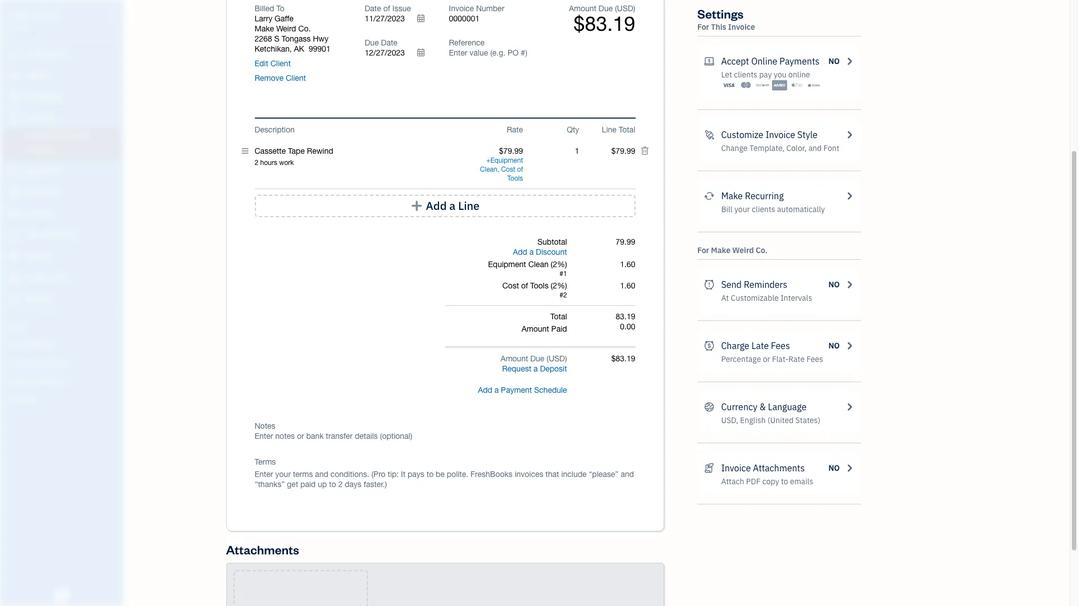 Task type: describe. For each thing, give the bounding box(es) containing it.
bars image
[[242, 146, 249, 156]]

chevronright image for invoice attachments
[[845, 462, 855, 475]]

tools inside subtotal add a discount equipment clean (2%) # 1 cost of tools (2%) # 2
[[531, 282, 549, 291]]

deposit
[[540, 365, 567, 374]]

1 horizontal spatial attachments
[[754, 463, 805, 474]]

reference
[[449, 38, 485, 47]]

payment
[[501, 386, 532, 395]]

usd for request
[[549, 355, 565, 364]]

customizable
[[731, 293, 779, 303]]

emails
[[791, 477, 814, 487]]

style
[[798, 129, 818, 140]]

reminders
[[744, 279, 788, 291]]

billed to larry gaffe make weird co. 2268 s tongass hwy ketchikan, ak  99901 edit client remove client
[[255, 4, 331, 83]]

1 1.60 from the top
[[621, 260, 636, 269]]

due inside due date 12/27/2023
[[365, 38, 379, 47]]

Line Total (USD) text field
[[611, 147, 636, 156]]

2 # from the top
[[560, 292, 564, 300]]

project image
[[7, 208, 21, 220]]

description
[[255, 125, 295, 134]]

invoice number
[[449, 4, 505, 13]]

usd,
[[722, 416, 739, 426]]

83.19 0.00
[[616, 312, 636, 332]]

1 (2%) from the top
[[551, 260, 567, 269]]

co. inside billed to larry gaffe make weird co. 2268 s tongass hwy ketchikan, ak  99901 edit client remove client
[[299, 24, 311, 33]]

Terms text field
[[255, 470, 636, 490]]

attach pdf copy to emails
[[722, 477, 814, 487]]

percentage
[[722, 355, 762, 365]]

clean inside subtotal add a discount equipment clean (2%) # 1 cost of tools (2%) # 2
[[529, 260, 549, 269]]

accept online payments
[[722, 56, 820, 67]]

bank image
[[807, 80, 822, 91]]

turtle
[[9, 10, 41, 21]]

1 vertical spatial clients
[[752, 205, 776, 215]]

edit
[[255, 59, 269, 68]]

0 vertical spatial client
[[271, 59, 291, 68]]

online
[[752, 56, 778, 67]]

2268
[[255, 34, 272, 43]]

invoices image
[[705, 462, 715, 475]]

1 vertical spatial make
[[722, 190, 743, 202]]

usd, english (united states)
[[722, 416, 821, 426]]

Enter an Item Description text field
[[255, 158, 467, 167]]

of inside subtotal add a discount equipment clean (2%) # 1 cost of tools (2%) # 2
[[522, 282, 528, 291]]

pay
[[760, 70, 773, 80]]

estimate image
[[7, 92, 21, 103]]

79.99
[[616, 238, 636, 247]]

or
[[763, 355, 771, 365]]

terms
[[255, 458, 276, 467]]

equipment inside subtotal add a discount equipment clean (2%) # 1 cost of tools (2%) # 2
[[488, 260, 527, 269]]

weird inside billed to larry gaffe make weird co. 2268 s tongass hwy ketchikan, ak  99901 edit client remove client
[[276, 24, 296, 33]]

paintbrush image
[[705, 128, 715, 142]]

settings image
[[8, 394, 120, 403]]

gaffe
[[275, 14, 294, 23]]

team members image
[[8, 341, 120, 350]]

add a payment schedule button
[[457, 385, 567, 396]]

bank connections image
[[8, 377, 120, 385]]

add a discount button
[[513, 247, 567, 257]]

subtotal
[[538, 238, 567, 247]]

chevronright image for currency & language
[[845, 401, 855, 414]]

to
[[782, 477, 789, 487]]

currency
[[722, 402, 758, 413]]

currency & language
[[722, 402, 807, 413]]

0 vertical spatial of
[[384, 4, 390, 13]]

apps image
[[8, 323, 120, 332]]

2 1.60 from the top
[[621, 282, 636, 291]]

hwy
[[313, 34, 329, 43]]

intervals
[[781, 293, 813, 303]]

dashboard image
[[7, 49, 21, 60]]

, cost of tools
[[498, 166, 523, 183]]

12/27/2023
[[365, 48, 405, 57]]

remove
[[255, 74, 284, 83]]

report image
[[7, 294, 21, 305]]

paid
[[552, 325, 567, 334]]

discount
[[536, 248, 567, 257]]

freshbooks image
[[53, 589, 71, 602]]

send reminders
[[722, 279, 788, 291]]

your
[[735, 205, 751, 215]]

add a line button
[[255, 195, 636, 217]]

Enter an Item Name text field
[[255, 146, 467, 156]]

settings for this invoice
[[698, 6, 756, 32]]

timer image
[[7, 230, 21, 241]]

+
[[487, 157, 491, 165]]

Item Rate (USD) text field
[[499, 147, 523, 156]]

change
[[722, 143, 748, 153]]

line total
[[602, 125, 636, 134]]

percentage or flat-rate fees
[[722, 355, 824, 365]]

language
[[769, 402, 807, 413]]

at customizable intervals
[[722, 293, 813, 303]]

add inside subtotal add a discount equipment clean (2%) # 1 cost of tools (2%) # 2
[[513, 248, 528, 257]]

2 vertical spatial make
[[712, 246, 731, 256]]

invoice attachments
[[722, 463, 805, 474]]

for make weird co.
[[698, 246, 768, 256]]

invoice up attach
[[722, 463, 751, 474]]

add a line
[[426, 199, 480, 213]]

bill your clients automatically
[[722, 205, 826, 215]]

expense image
[[7, 187, 21, 198]]

customize invoice style
[[722, 129, 818, 140]]

payment image
[[7, 166, 21, 177]]

no for send reminders
[[829, 280, 840, 290]]

for inside settings for this invoice
[[698, 22, 710, 32]]

1 horizontal spatial total
[[619, 125, 636, 134]]

date inside due date 12/27/2023
[[381, 38, 398, 47]]

visa image
[[722, 80, 737, 91]]

a inside amount due ( usd ) request a deposit
[[534, 365, 538, 374]]

and
[[809, 143, 822, 153]]

this
[[712, 22, 727, 32]]

font
[[824, 143, 840, 153]]

english
[[741, 416, 766, 426]]

,
[[498, 166, 500, 174]]

edit client button
[[255, 58, 291, 69]]

owner
[[9, 22, 30, 31]]

$83.19 inside amount due ( usd ) $83.19
[[574, 12, 636, 35]]

add for line
[[426, 199, 447, 213]]

no for accept online payments
[[829, 56, 840, 66]]

equipment inside the equipment clean
[[491, 157, 523, 165]]

attach
[[722, 477, 745, 487]]

color,
[[787, 143, 807, 153]]

0 vertical spatial fees
[[772, 341, 791, 352]]

83.19
[[616, 312, 636, 321]]

money image
[[7, 251, 21, 262]]

1 vertical spatial client
[[286, 74, 306, 83]]

qty
[[567, 125, 580, 134]]

invoice inside settings for this invoice
[[729, 22, 756, 32]]

american express image
[[773, 80, 788, 91]]

due for request
[[531, 355, 545, 364]]

a inside subtotal add a discount equipment clean (2%) # 1 cost of tools (2%) # 2
[[530, 248, 534, 257]]

remove client button
[[255, 73, 306, 83]]

2 chevronright image from the top
[[845, 128, 855, 142]]

add a payment schedule
[[478, 386, 567, 395]]

ketchikan,
[[255, 44, 292, 53]]



Task type: locate. For each thing, give the bounding box(es) containing it.
weird
[[276, 24, 296, 33], [733, 246, 755, 256]]

add inside button
[[426, 199, 447, 213]]

) for $83.19
[[634, 4, 636, 13]]

1 vertical spatial rate
[[789, 355, 805, 365]]

due for $83.19
[[599, 4, 613, 13]]

rate right the or
[[789, 355, 805, 365]]

2 vertical spatial of
[[522, 282, 528, 291]]

clean down add a discount button
[[529, 260, 549, 269]]

equipment
[[491, 157, 523, 165], [488, 260, 527, 269]]

due inside amount due ( usd ) request a deposit
[[531, 355, 545, 364]]

states)
[[796, 416, 821, 426]]

of inside , cost of tools
[[518, 166, 523, 174]]

1 vertical spatial of
[[518, 166, 523, 174]]

# up 2
[[560, 270, 564, 278]]

1 vertical spatial 1.60
[[621, 282, 636, 291]]

0 horizontal spatial attachments
[[226, 542, 299, 558]]

for up the latereminders icon
[[698, 246, 710, 256]]

plus image
[[411, 201, 424, 212]]

0 vertical spatial (2%)
[[551, 260, 567, 269]]

1 vertical spatial #
[[560, 292, 564, 300]]

customize
[[722, 129, 764, 140]]

$83.19
[[574, 12, 636, 35], [612, 355, 636, 364]]

a inside button
[[450, 199, 456, 213]]

2 (2%) from the top
[[551, 282, 567, 291]]

subtotal add a discount equipment clean (2%) # 1 cost of tools (2%) # 2
[[488, 238, 567, 300]]

of down add a discount button
[[522, 282, 528, 291]]

due date 12/27/2023
[[365, 38, 405, 57]]

4 chevronright image from the top
[[845, 278, 855, 292]]

let clients pay you online
[[722, 70, 811, 80]]

add left payment
[[478, 386, 493, 395]]

1 horizontal spatial weird
[[733, 246, 755, 256]]

a inside dropdown button
[[495, 386, 499, 395]]

3 no from the top
[[829, 341, 840, 351]]

1 chevronright image from the top
[[845, 55, 855, 68]]

1 vertical spatial chevronright image
[[845, 401, 855, 414]]

inc
[[43, 10, 59, 21]]

2 vertical spatial add
[[478, 386, 493, 395]]

cost down add a discount button
[[503, 282, 519, 291]]

( inside amount due ( usd ) request a deposit
[[547, 355, 549, 364]]

0 horizontal spatial clean
[[480, 166, 498, 174]]

2
[[564, 292, 567, 300]]

for left this
[[698, 22, 710, 32]]

) inside amount due ( usd ) request a deposit
[[565, 355, 567, 364]]

0 vertical spatial total
[[619, 125, 636, 134]]

1 horizontal spatial (
[[615, 4, 617, 13]]

1 no from the top
[[829, 56, 840, 66]]

latereminders image
[[705, 278, 715, 292]]

1 horizontal spatial )
[[634, 4, 636, 13]]

1 horizontal spatial tools
[[531, 282, 549, 291]]

make recurring
[[722, 190, 784, 202]]

attachments
[[754, 463, 805, 474], [226, 542, 299, 558]]

1 vertical spatial total
[[551, 312, 567, 321]]

0 horizontal spatial fees
[[772, 341, 791, 352]]

client image
[[7, 70, 21, 81]]

at
[[722, 293, 730, 303]]

0 vertical spatial amount
[[569, 4, 597, 13]]

add right plus icon in the left of the page
[[426, 199, 447, 213]]

1 vertical spatial clean
[[529, 260, 549, 269]]

1 # from the top
[[560, 270, 564, 278]]

1 vertical spatial tools
[[531, 282, 549, 291]]

you
[[774, 70, 787, 80]]

(
[[615, 4, 617, 13], [547, 355, 549, 364]]

cost right ,
[[501, 166, 516, 174]]

0 horizontal spatial line
[[458, 199, 480, 213]]

a left discount
[[530, 248, 534, 257]]

line right plus icon in the left of the page
[[458, 199, 480, 213]]

#
[[560, 270, 564, 278], [560, 292, 564, 300]]

due inside amount due ( usd ) $83.19
[[599, 4, 613, 13]]

chevronright image for accept online payments
[[845, 55, 855, 68]]

0 vertical spatial clean
[[480, 166, 498, 174]]

fees right flat-
[[807, 355, 824, 365]]

add left discount
[[513, 248, 528, 257]]

) for request
[[565, 355, 567, 364]]

0 vertical spatial add
[[426, 199, 447, 213]]

1 horizontal spatial add
[[478, 386, 493, 395]]

# down 1
[[560, 292, 564, 300]]

(2%) up 2
[[551, 282, 567, 291]]

clients down recurring
[[752, 205, 776, 215]]

Notes text field
[[255, 432, 636, 442]]

(2%) up 1
[[551, 260, 567, 269]]

of left 'issue' in the top of the page
[[384, 4, 390, 13]]

amount inside amount due ( usd ) request a deposit
[[501, 355, 529, 364]]

1 vertical spatial equipment
[[488, 260, 527, 269]]

0 vertical spatial #
[[560, 270, 564, 278]]

Item Quantity text field
[[563, 147, 580, 156]]

co. up reminders
[[756, 246, 768, 256]]

line
[[602, 125, 617, 134], [458, 199, 480, 213]]

request a deposit button
[[502, 364, 567, 374]]

&
[[760, 402, 766, 413]]

payments
[[780, 56, 820, 67]]

0 horizontal spatial )
[[565, 355, 567, 364]]

charge late fees
[[722, 341, 791, 352]]

1 horizontal spatial clean
[[529, 260, 549, 269]]

0 vertical spatial cost
[[501, 166, 516, 174]]

2 for from the top
[[698, 246, 710, 256]]

0 horizontal spatial usd
[[549, 355, 565, 364]]

0 vertical spatial clients
[[735, 70, 758, 80]]

(united
[[768, 416, 794, 426]]

co.
[[299, 24, 311, 33], [756, 246, 768, 256]]

weird down gaffe
[[276, 24, 296, 33]]

1 vertical spatial co.
[[756, 246, 768, 256]]

cost inside , cost of tools
[[501, 166, 516, 174]]

to
[[277, 4, 285, 13]]

0 vertical spatial tools
[[508, 175, 523, 183]]

99901
[[309, 44, 331, 53]]

cost inside subtotal add a discount equipment clean (2%) # 1 cost of tools (2%) # 2
[[503, 282, 519, 291]]

onlinesales image
[[705, 55, 715, 68]]

fees up flat-
[[772, 341, 791, 352]]

1 vertical spatial add
[[513, 248, 528, 257]]

chevronright image
[[845, 55, 855, 68], [845, 128, 855, 142], [845, 189, 855, 203], [845, 278, 855, 292], [845, 462, 855, 475]]

invoice up change template, color, and font
[[766, 129, 796, 140]]

4 no from the top
[[829, 464, 840, 474]]

1 horizontal spatial usd
[[617, 4, 634, 13]]

usd
[[617, 4, 634, 13], [549, 355, 565, 364]]

1 vertical spatial for
[[698, 246, 710, 256]]

0 vertical spatial date
[[365, 4, 381, 13]]

main element
[[0, 0, 152, 607]]

of down 'item rate (usd)' text field
[[518, 166, 523, 174]]

( for request
[[547, 355, 549, 364]]

2 vertical spatial amount
[[501, 355, 529, 364]]

no for charge late fees
[[829, 341, 840, 351]]

(2%)
[[551, 260, 567, 269], [551, 282, 567, 291]]

total up line total (usd) text box
[[619, 125, 636, 134]]

( for $83.19
[[615, 4, 617, 13]]

date up 12/27/2023
[[381, 38, 398, 47]]

make up bill
[[722, 190, 743, 202]]

2 chevronright image from the top
[[845, 401, 855, 414]]

chart image
[[7, 273, 21, 284]]

1 horizontal spatial line
[[602, 125, 617, 134]]

0 horizontal spatial due
[[365, 38, 379, 47]]

date up issue date in mm/dd/yyyy format text box
[[365, 4, 381, 13]]

add inside dropdown button
[[478, 386, 493, 395]]

send
[[722, 279, 742, 291]]

date of issue
[[365, 4, 411, 13]]

invoice up enter an invoice # text box
[[449, 4, 474, 13]]

usd for $83.19
[[617, 4, 634, 13]]

accept
[[722, 56, 750, 67]]

total inside total amount paid
[[551, 312, 567, 321]]

pdf
[[747, 477, 761, 487]]

line inside button
[[458, 199, 480, 213]]

5 chevronright image from the top
[[845, 462, 855, 475]]

a left payment
[[495, 386, 499, 395]]

1 for from the top
[[698, 22, 710, 32]]

2 vertical spatial due
[[531, 355, 545, 364]]

charge
[[722, 341, 750, 352]]

0 vertical spatial line
[[602, 125, 617, 134]]

total amount paid
[[522, 312, 567, 334]]

settings
[[698, 6, 744, 21]]

1 horizontal spatial due
[[531, 355, 545, 364]]

1 horizontal spatial fees
[[807, 355, 824, 365]]

amount due ( usd ) $83.19
[[569, 4, 636, 35]]

0 horizontal spatial add
[[426, 199, 447, 213]]

1 vertical spatial )
[[565, 355, 567, 364]]

invoice image
[[7, 113, 21, 124]]

0 vertical spatial co.
[[299, 24, 311, 33]]

0 horizontal spatial total
[[551, 312, 567, 321]]

change template, color, and font
[[722, 143, 840, 153]]

clean down '+'
[[480, 166, 498, 174]]

add
[[426, 199, 447, 213], [513, 248, 528, 257], [478, 386, 493, 395]]

equipment down add a discount button
[[488, 260, 527, 269]]

1 vertical spatial weird
[[733, 246, 755, 256]]

( inside amount due ( usd ) $83.19
[[615, 4, 617, 13]]

refresh image
[[705, 189, 715, 203]]

0 horizontal spatial tools
[[508, 175, 523, 183]]

turtle inc owner
[[9, 10, 59, 31]]

a right plus icon in the left of the page
[[450, 199, 456, 213]]

schedule
[[535, 386, 567, 395]]

number
[[477, 4, 505, 13]]

amount for $83.19
[[569, 4, 597, 13]]

0 horizontal spatial weird
[[276, 24, 296, 33]]

0 vertical spatial attachments
[[754, 463, 805, 474]]

discover image
[[756, 80, 771, 91]]

let
[[722, 70, 733, 80]]

chevronright image
[[845, 339, 855, 353], [845, 401, 855, 414]]

bill
[[722, 205, 733, 215]]

2 horizontal spatial add
[[513, 248, 528, 257]]

clean inside the equipment clean
[[480, 166, 498, 174]]

0 vertical spatial )
[[634, 4, 636, 13]]

add for payment
[[478, 386, 493, 395]]

weird up send reminders
[[733, 246, 755, 256]]

0 vertical spatial 1.60
[[621, 260, 636, 269]]

0 horizontal spatial (
[[547, 355, 549, 364]]

1 horizontal spatial rate
[[789, 355, 805, 365]]

1.60 down 79.99 at the right top of page
[[621, 260, 636, 269]]

invoice right this
[[729, 22, 756, 32]]

for
[[698, 22, 710, 32], [698, 246, 710, 256]]

issue
[[393, 4, 411, 13]]

) inside amount due ( usd ) $83.19
[[634, 4, 636, 13]]

0 vertical spatial weird
[[276, 24, 296, 33]]

a left deposit at the right bottom of the page
[[534, 365, 538, 374]]

0 vertical spatial due
[[599, 4, 613, 13]]

make up send
[[712, 246, 731, 256]]

make inside billed to larry gaffe make weird co. 2268 s tongass hwy ketchikan, ak  99901 edit client remove client
[[255, 24, 274, 33]]

clients down "accept"
[[735, 70, 758, 80]]

apple pay image
[[790, 80, 805, 91]]

flat-
[[773, 355, 789, 365]]

1 vertical spatial fees
[[807, 355, 824, 365]]

1 vertical spatial (
[[547, 355, 549, 364]]

client right remove
[[286, 74, 306, 83]]

mastercard image
[[739, 80, 754, 91]]

1 vertical spatial usd
[[549, 355, 565, 364]]

0 vertical spatial make
[[255, 24, 274, 33]]

s
[[275, 34, 280, 43]]

1 vertical spatial cost
[[503, 282, 519, 291]]

)
[[634, 4, 636, 13], [565, 355, 567, 364]]

amount inside amount due ( usd ) $83.19
[[569, 4, 597, 13]]

delete line item image
[[641, 146, 650, 156]]

0 vertical spatial for
[[698, 22, 710, 32]]

invoice
[[449, 4, 474, 13], [729, 22, 756, 32], [766, 129, 796, 140], [722, 463, 751, 474]]

amount inside total amount paid
[[522, 325, 550, 334]]

automatically
[[778, 205, 826, 215]]

currencyandlanguage image
[[705, 401, 715, 414]]

0 vertical spatial rate
[[507, 125, 523, 134]]

usd inside amount due ( usd ) request a deposit
[[549, 355, 565, 364]]

Issue date in MM/DD/YYYY format text field
[[365, 14, 432, 23]]

tools
[[508, 175, 523, 183], [531, 282, 549, 291]]

rate up 'item rate (usd)' text field
[[507, 125, 523, 134]]

0 vertical spatial chevronright image
[[845, 339, 855, 353]]

usd inside amount due ( usd ) $83.19
[[617, 4, 634, 13]]

tools down add a discount button
[[531, 282, 549, 291]]

1 vertical spatial due
[[365, 38, 379, 47]]

notes
[[255, 422, 276, 431]]

of
[[384, 4, 390, 13], [518, 166, 523, 174], [522, 282, 528, 291]]

co. up the tongass
[[299, 24, 311, 33]]

larry
[[255, 14, 273, 23]]

0 vertical spatial equipment
[[491, 157, 523, 165]]

2 horizontal spatial due
[[599, 4, 613, 13]]

1 vertical spatial date
[[381, 38, 398, 47]]

3 chevronright image from the top
[[845, 189, 855, 203]]

latefees image
[[705, 339, 715, 353]]

make down larry at the left of the page
[[255, 24, 274, 33]]

0 vertical spatial usd
[[617, 4, 634, 13]]

1 horizontal spatial co.
[[756, 246, 768, 256]]

clean
[[480, 166, 498, 174], [529, 260, 549, 269]]

online
[[789, 70, 811, 80]]

chevronright image for no
[[845, 339, 855, 353]]

late
[[752, 341, 769, 352]]

0 vertical spatial $83.19
[[574, 12, 636, 35]]

1 vertical spatial line
[[458, 199, 480, 213]]

0 horizontal spatial rate
[[507, 125, 523, 134]]

line up line total (usd) text box
[[602, 125, 617, 134]]

1 vertical spatial amount
[[522, 325, 550, 334]]

2 no from the top
[[829, 280, 840, 290]]

1.60
[[621, 260, 636, 269], [621, 282, 636, 291]]

total up the paid
[[551, 312, 567, 321]]

1 vertical spatial attachments
[[226, 542, 299, 558]]

no for invoice attachments
[[829, 464, 840, 474]]

client up remove client button
[[271, 59, 291, 68]]

1 vertical spatial (2%)
[[551, 282, 567, 291]]

tongass
[[282, 34, 311, 43]]

chevronright image for send reminders
[[845, 278, 855, 292]]

recurring
[[746, 190, 784, 202]]

Reference Number text field
[[449, 48, 529, 57]]

1.60 up 83.19
[[621, 282, 636, 291]]

copy
[[763, 477, 780, 487]]

Enter an Invoice # text field
[[449, 14, 481, 23]]

items and services image
[[8, 359, 120, 368]]

tools down the equipment clean
[[508, 175, 523, 183]]

due
[[599, 4, 613, 13], [365, 38, 379, 47], [531, 355, 545, 364]]

tools inside , cost of tools
[[508, 175, 523, 183]]

cost
[[501, 166, 516, 174], [503, 282, 519, 291]]

amount for request
[[501, 355, 529, 364]]

1 vertical spatial $83.19
[[612, 355, 636, 364]]

0 vertical spatial (
[[615, 4, 617, 13]]

equipment down 'item rate (usd)' text field
[[491, 157, 523, 165]]

1 chevronright image from the top
[[845, 339, 855, 353]]

0 horizontal spatial co.
[[299, 24, 311, 33]]



Task type: vqa. For each thing, say whether or not it's contained in the screenshot.
'bank'
no



